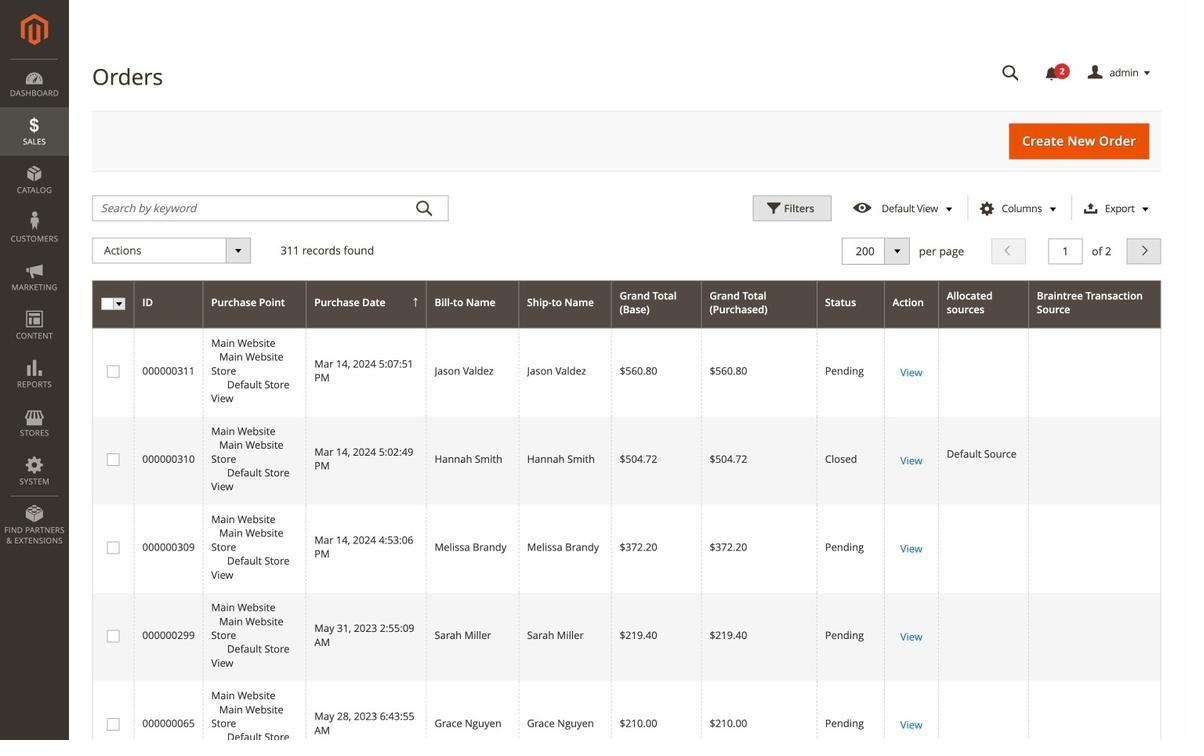 Task type: describe. For each thing, give the bounding box(es) containing it.
magento admin panel image
[[21, 13, 48, 45]]

Search by keyword text field
[[92, 195, 449, 221]]



Task type: locate. For each thing, give the bounding box(es) containing it.
None text field
[[991, 60, 1031, 87], [854, 243, 901, 259], [991, 60, 1031, 87], [854, 243, 901, 259]]

None checkbox
[[107, 366, 117, 376], [107, 719, 117, 729], [107, 366, 117, 376], [107, 719, 117, 729]]

menu bar
[[0, 59, 69, 554]]

None checkbox
[[107, 454, 117, 464], [107, 542, 117, 552], [107, 631, 117, 641], [107, 454, 117, 464], [107, 542, 117, 552], [107, 631, 117, 641]]

None number field
[[1048, 239, 1083, 264]]



